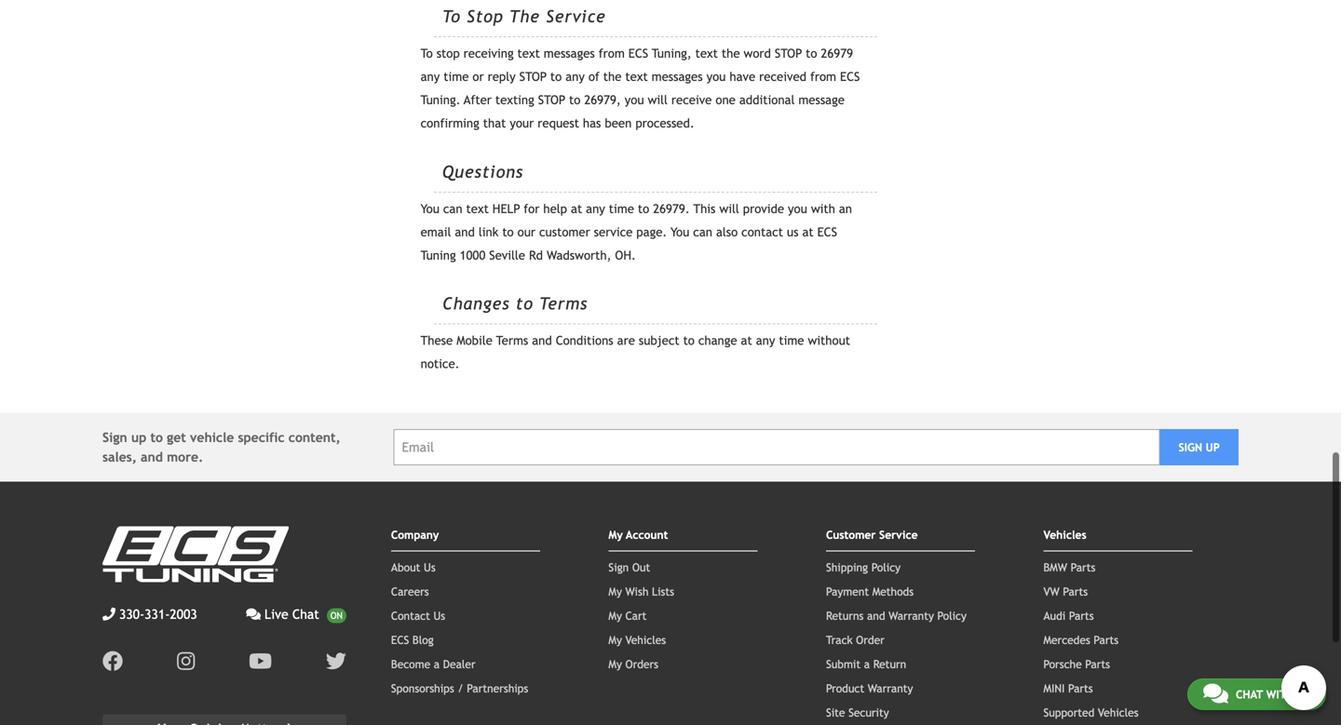 Task type: vqa. For each thing, say whether or not it's contained in the screenshot.
To corresponding to To Stop The Service
yes



Task type: describe. For each thing, give the bounding box(es) containing it.
service
[[594, 225, 633, 239]]

payment
[[826, 585, 869, 598]]

1 vertical spatial at
[[802, 225, 814, 239]]

any inside you can text help for help at any time to 26979. this will provide you with an email and link                   to our customer service page. you can also contact us at ecs tuning 1000 seville rd wadsworth, oh.
[[586, 201, 605, 216]]

0 horizontal spatial can
[[443, 201, 462, 216]]

my for my vehicles
[[609, 634, 622, 647]]

submit a return
[[826, 658, 906, 671]]

my account
[[609, 528, 668, 541]]

any left of
[[565, 70, 585, 84]]

company
[[391, 528, 439, 541]]

2 vertical spatial stop
[[538, 93, 565, 107]]

rd
[[529, 248, 543, 262]]

parts for mini parts
[[1068, 682, 1093, 695]]

about
[[391, 561, 420, 574]]

sign up
[[1178, 441, 1220, 454]]

get
[[167, 430, 186, 445]]

331-
[[144, 607, 170, 622]]

contact
[[741, 225, 783, 239]]

security
[[848, 706, 889, 719]]

with inside you can text help for help at any time to 26979. this will provide you with an email and link                   to our customer service page. you can also contact us at ecs tuning 1000 seville rd wadsworth, oh.
[[811, 201, 835, 216]]

to inside sign up to get vehicle specific content, sales, and more.
[[150, 430, 163, 445]]

contact us
[[391, 609, 445, 622]]

1 horizontal spatial messages
[[652, 70, 703, 84]]

and up order
[[867, 609, 885, 622]]

sign for sign up
[[1178, 441, 1202, 454]]

to up page.
[[638, 201, 649, 216]]

ecs left blog
[[391, 634, 409, 647]]

careers link
[[391, 585, 429, 598]]

parts for audi parts
[[1069, 609, 1094, 622]]

tuning
[[421, 248, 456, 262]]

instagram logo image
[[177, 651, 195, 672]]

my for my account
[[609, 528, 623, 541]]

audi parts link
[[1043, 609, 1094, 622]]

wadsworth,
[[547, 248, 611, 262]]

been
[[605, 116, 632, 131]]

my orders link
[[609, 658, 658, 671]]

and inside you can text help for help at any time to 26979. this will provide you with an email and link                   to our customer service page. you can also contact us at ecs tuning 1000 seville rd wadsworth, oh.
[[455, 225, 475, 239]]

are
[[617, 333, 635, 348]]

0 vertical spatial warranty
[[889, 609, 934, 622]]

notice.
[[421, 357, 460, 371]]

specific
[[238, 430, 285, 445]]

sign up button
[[1160, 429, 1239, 466]]

1 horizontal spatial policy
[[937, 609, 967, 622]]

request
[[538, 116, 579, 131]]

order
[[856, 634, 885, 647]]

1 horizontal spatial vehicles
[[1043, 528, 1086, 541]]

parts for porsche parts
[[1085, 658, 1110, 671]]

1 horizontal spatial you
[[706, 70, 726, 84]]

bmw
[[1043, 561, 1067, 574]]

us for contact us
[[433, 609, 445, 622]]

to stop the service
[[442, 7, 606, 26]]

contact us link
[[391, 609, 445, 622]]

any inside these mobile terms and conditions are subject to change at any time without notice.
[[756, 333, 775, 348]]

more.
[[167, 450, 203, 465]]

my orders
[[609, 658, 658, 671]]

parts for mercedes parts
[[1094, 634, 1119, 647]]

will inside the to stop receiving text messages from ecs tuning, text the word stop to 26979 any time or reply stop                   to any of the text messages you have received from ecs tuning. after texting stop to 26979,                   you will receive one additional message confirming that your request has been processed.
[[648, 93, 668, 107]]

my wish lists
[[609, 585, 674, 598]]

0 horizontal spatial you
[[421, 201, 439, 216]]

link
[[478, 225, 499, 239]]

youtube logo image
[[249, 651, 272, 672]]

0 vertical spatial stop
[[775, 46, 802, 61]]

porsche parts link
[[1043, 658, 1110, 671]]

sign for sign up to get vehicle specific content, sales, and more.
[[102, 430, 127, 445]]

text down the
[[517, 46, 540, 61]]

that
[[483, 116, 506, 131]]

cart
[[625, 609, 647, 622]]

1 horizontal spatial service
[[879, 528, 918, 541]]

0 horizontal spatial messages
[[544, 46, 595, 61]]

1 horizontal spatial can
[[693, 225, 712, 239]]

chat with us link
[[1187, 679, 1326, 711]]

stop
[[467, 7, 504, 26]]

methods
[[872, 585, 914, 598]]

provide
[[743, 201, 784, 216]]

vw parts
[[1043, 585, 1088, 598]]

and inside these mobile terms and conditions are subject to change at any time without notice.
[[532, 333, 552, 348]]

up for sign up
[[1206, 441, 1220, 454]]

twitter logo image
[[326, 651, 346, 672]]

a for become
[[434, 658, 440, 671]]

vw
[[1043, 585, 1060, 598]]

contact
[[391, 609, 430, 622]]

site security link
[[826, 706, 889, 719]]

sign out
[[609, 561, 650, 574]]

text right of
[[625, 70, 648, 84]]

site security
[[826, 706, 889, 719]]

330-331-2003 link
[[102, 605, 197, 624]]

help
[[543, 201, 567, 216]]

up for sign up to get vehicle specific content, sales, and more.
[[131, 430, 146, 445]]

mini parts link
[[1043, 682, 1093, 695]]

supported vehicles link
[[1043, 706, 1139, 719]]

have
[[730, 70, 755, 84]]

will inside you can text help for help at any time to 26979. this will provide you with an email and link                   to our customer service page. you can also contact us at ecs tuning 1000 seville rd wadsworth, oh.
[[719, 201, 739, 216]]

my for my cart
[[609, 609, 622, 622]]

ecs tuning image
[[102, 527, 289, 582]]

2 vertical spatial us
[[1297, 688, 1310, 701]]

ecs inside you can text help for help at any time to 26979. this will provide you with an email and link                   to our customer service page. you can also contact us at ecs tuning 1000 seville rd wadsworth, oh.
[[817, 225, 837, 239]]

vehicles for supported vehicles
[[1098, 706, 1139, 719]]

changes to terms
[[442, 294, 588, 313]]

you inside you can text help for help at any time to 26979. this will provide you with an email and link                   to our customer service page. you can also contact us at ecs tuning 1000 seville rd wadsworth, oh.
[[788, 201, 807, 216]]

to right changes
[[516, 294, 533, 313]]

mercedes parts link
[[1043, 634, 1119, 647]]

0 horizontal spatial from
[[599, 46, 625, 61]]

my wish lists link
[[609, 585, 674, 598]]

or
[[472, 70, 484, 84]]

porsche
[[1043, 658, 1082, 671]]

/
[[458, 682, 463, 695]]

help
[[492, 201, 520, 216]]

product warranty link
[[826, 682, 913, 695]]

product warranty
[[826, 682, 913, 695]]

payment methods link
[[826, 585, 914, 598]]

you can text help for help at any time to 26979. this will provide you with an email and link                   to our customer service page. you can also contact us at ecs tuning 1000 seville rd wadsworth, oh.
[[421, 201, 852, 262]]

parts for bmw parts
[[1071, 561, 1095, 574]]

returns
[[826, 609, 864, 622]]

change
[[698, 333, 737, 348]]

without
[[808, 333, 850, 348]]

0 horizontal spatial service
[[546, 7, 606, 26]]

my for my wish lists
[[609, 585, 622, 598]]

sponsorships
[[391, 682, 454, 695]]

a for submit
[[864, 658, 870, 671]]

sponsorships / partnerships link
[[391, 682, 528, 695]]

receive
[[671, 93, 712, 107]]

mini parts
[[1043, 682, 1093, 695]]

vw parts link
[[1043, 585, 1088, 598]]

1000
[[460, 248, 485, 262]]

terms for to
[[539, 294, 588, 313]]

terms for mobile
[[496, 333, 528, 348]]

track order
[[826, 634, 885, 647]]

track
[[826, 634, 853, 647]]

text right 'tuning,'
[[695, 46, 718, 61]]

to left 26979,
[[569, 93, 581, 107]]

1 horizontal spatial you
[[671, 225, 689, 239]]

stop
[[436, 46, 460, 61]]

this
[[693, 201, 716, 216]]



Task type: locate. For each thing, give the bounding box(es) containing it.
after
[[464, 93, 492, 107]]

2 vertical spatial at
[[741, 333, 752, 348]]

live
[[265, 607, 288, 622]]

2 vertical spatial you
[[788, 201, 807, 216]]

1 horizontal spatial at
[[741, 333, 752, 348]]

become a dealer link
[[391, 658, 476, 671]]

comments image for chat
[[1203, 683, 1228, 705]]

0 vertical spatial can
[[443, 201, 462, 216]]

reply
[[488, 70, 516, 84]]

text inside you can text help for help at any time to 26979. this will provide you with an email and link                   to our customer service page. you can also contact us at ecs tuning 1000 seville rd wadsworth, oh.
[[466, 201, 489, 216]]

0 horizontal spatial at
[[571, 201, 582, 216]]

0 horizontal spatial to
[[421, 46, 433, 61]]

the
[[509, 7, 540, 26]]

mercedes
[[1043, 634, 1090, 647]]

sign up to get vehicle specific content, sales, and more.
[[102, 430, 341, 465]]

you up been
[[625, 93, 644, 107]]

0 horizontal spatial sign
[[102, 430, 127, 445]]

tuning,
[[652, 46, 692, 61]]

parts down porsche parts
[[1068, 682, 1093, 695]]

vehicles right supported
[[1098, 706, 1139, 719]]

1 vertical spatial can
[[693, 225, 712, 239]]

any up service
[[586, 201, 605, 216]]

audi parts
[[1043, 609, 1094, 622]]

wish
[[625, 585, 649, 598]]

0 vertical spatial from
[[599, 46, 625, 61]]

email
[[421, 225, 451, 239]]

0 vertical spatial chat
[[292, 607, 319, 622]]

0 horizontal spatial policy
[[871, 561, 901, 574]]

1 vertical spatial the
[[603, 70, 622, 84]]

can up email on the left top of the page
[[443, 201, 462, 216]]

time left "or"
[[444, 70, 469, 84]]

ecs right "us"
[[817, 225, 837, 239]]

warranty down methods at right bottom
[[889, 609, 934, 622]]

1 vertical spatial you
[[671, 225, 689, 239]]

to
[[806, 46, 817, 61], [550, 70, 562, 84], [569, 93, 581, 107], [638, 201, 649, 216], [502, 225, 514, 239], [516, 294, 533, 313], [683, 333, 695, 348], [150, 430, 163, 445]]

sign inside button
[[1178, 441, 1202, 454]]

about us
[[391, 561, 436, 574]]

2 vertical spatial vehicles
[[1098, 706, 1139, 719]]

my left cart
[[609, 609, 622, 622]]

parts
[[1071, 561, 1095, 574], [1063, 585, 1088, 598], [1069, 609, 1094, 622], [1094, 634, 1119, 647], [1085, 658, 1110, 671], [1068, 682, 1093, 695]]

will up also
[[719, 201, 739, 216]]

5 my from the top
[[609, 658, 622, 671]]

terms inside these mobile terms and conditions are subject to change at any time without notice.
[[496, 333, 528, 348]]

out
[[632, 561, 650, 574]]

0 horizontal spatial terms
[[496, 333, 528, 348]]

1 vertical spatial will
[[719, 201, 739, 216]]

sign for sign out
[[609, 561, 629, 574]]

time up service
[[609, 201, 634, 216]]

1 vertical spatial messages
[[652, 70, 703, 84]]

any up tuning.
[[421, 70, 440, 84]]

1 vertical spatial policy
[[937, 609, 967, 622]]

up
[[131, 430, 146, 445], [1206, 441, 1220, 454]]

a left return
[[864, 658, 870, 671]]

my for my orders
[[609, 658, 622, 671]]

0 vertical spatial at
[[571, 201, 582, 216]]

1 vertical spatial terms
[[496, 333, 528, 348]]

orders
[[625, 658, 658, 671]]

0 vertical spatial you
[[706, 70, 726, 84]]

product
[[826, 682, 864, 695]]

stop up received
[[775, 46, 802, 61]]

to left stop
[[442, 7, 461, 26]]

messages
[[544, 46, 595, 61], [652, 70, 703, 84]]

0 vertical spatial with
[[811, 201, 835, 216]]

comments image for live
[[246, 608, 261, 621]]

2 vertical spatial time
[[779, 333, 804, 348]]

chat
[[292, 607, 319, 622], [1236, 688, 1263, 701]]

mercedes parts
[[1043, 634, 1119, 647]]

has
[[583, 116, 601, 131]]

about us link
[[391, 561, 436, 574]]

0 horizontal spatial chat
[[292, 607, 319, 622]]

received
[[759, 70, 806, 84]]

from up of
[[599, 46, 625, 61]]

2003
[[170, 607, 197, 622]]

facebook logo image
[[102, 651, 123, 672]]

to left change
[[683, 333, 695, 348]]

ecs blog
[[391, 634, 434, 647]]

0 vertical spatial time
[[444, 70, 469, 84]]

1 vertical spatial to
[[421, 46, 433, 61]]

comments image
[[246, 608, 261, 621], [1203, 683, 1228, 705]]

careers
[[391, 585, 429, 598]]

stop up texting
[[519, 70, 547, 84]]

to left the our
[[502, 225, 514, 239]]

0 vertical spatial to
[[442, 7, 461, 26]]

your
[[510, 116, 534, 131]]

submit a return link
[[826, 658, 906, 671]]

to inside the to stop receiving text messages from ecs tuning, text the word stop to 26979 any time or reply stop                   to any of the text messages you have received from ecs tuning. after texting stop to 26979,                   you will receive one additional message confirming that your request has been processed.
[[421, 46, 433, 61]]

time inside you can text help for help at any time to 26979. this will provide you with an email and link                   to our customer service page. you can also contact us at ecs tuning 1000 seville rd wadsworth, oh.
[[609, 201, 634, 216]]

my left account
[[609, 528, 623, 541]]

content,
[[288, 430, 341, 445]]

vehicles for my vehicles
[[625, 634, 666, 647]]

and left the conditions
[[532, 333, 552, 348]]

0 horizontal spatial will
[[648, 93, 668, 107]]

any
[[421, 70, 440, 84], [565, 70, 585, 84], [586, 201, 605, 216], [756, 333, 775, 348]]

to left get
[[150, 430, 163, 445]]

mobile
[[457, 333, 493, 348]]

subject
[[639, 333, 679, 348]]

you up "us"
[[788, 201, 807, 216]]

vehicles up "orders"
[[625, 634, 666, 647]]

0 vertical spatial the
[[722, 46, 740, 61]]

1 vertical spatial chat
[[1236, 688, 1263, 701]]

0 vertical spatial comments image
[[246, 608, 261, 621]]

conditions
[[556, 333, 613, 348]]

1 vertical spatial from
[[810, 70, 836, 84]]

stop
[[775, 46, 802, 61], [519, 70, 547, 84], [538, 93, 565, 107]]

1 horizontal spatial from
[[810, 70, 836, 84]]

from up the message
[[810, 70, 836, 84]]

tuning.
[[421, 93, 460, 107]]

track order link
[[826, 634, 885, 647]]

a left dealer
[[434, 658, 440, 671]]

2 a from the left
[[864, 658, 870, 671]]

comments image left chat with us on the right bottom
[[1203, 683, 1228, 705]]

time inside the to stop receiving text messages from ecs tuning, text the word stop to 26979 any time or reply stop                   to any of the text messages you have received from ecs tuning. after texting stop to 26979,                   you will receive one additional message confirming that your request has been processed.
[[444, 70, 469, 84]]

audi
[[1043, 609, 1066, 622]]

vehicles up bmw parts link
[[1043, 528, 1086, 541]]

2 horizontal spatial time
[[779, 333, 804, 348]]

customer
[[539, 225, 590, 239]]

these
[[421, 333, 453, 348]]

1 horizontal spatial the
[[722, 46, 740, 61]]

parts up mercedes parts
[[1069, 609, 1094, 622]]

to for to stop the service
[[442, 7, 461, 26]]

0 horizontal spatial time
[[444, 70, 469, 84]]

shipping
[[826, 561, 868, 574]]

and left link
[[455, 225, 475, 239]]

up inside button
[[1206, 441, 1220, 454]]

1 horizontal spatial chat
[[1236, 688, 1263, 701]]

2 horizontal spatial you
[[788, 201, 807, 216]]

phone image
[[102, 608, 115, 621]]

lists
[[652, 585, 674, 598]]

comments image left 'live'
[[246, 608, 261, 621]]

my left wish
[[609, 585, 622, 598]]

live chat link
[[246, 605, 346, 624]]

up inside sign up to get vehicle specific content, sales, and more.
[[131, 430, 146, 445]]

my left "orders"
[[609, 658, 622, 671]]

sign out link
[[609, 561, 650, 574]]

3 my from the top
[[609, 609, 622, 622]]

an
[[839, 201, 852, 216]]

0 vertical spatial service
[[546, 7, 606, 26]]

and right sales,
[[141, 450, 163, 465]]

0 vertical spatial vehicles
[[1043, 528, 1086, 541]]

1 a from the left
[[434, 658, 440, 671]]

2 horizontal spatial at
[[802, 225, 814, 239]]

parts right bmw
[[1071, 561, 1095, 574]]

sign inside sign up to get vehicle specific content, sales, and more.
[[102, 430, 127, 445]]

messages down 'tuning,'
[[652, 70, 703, 84]]

service
[[546, 7, 606, 26], [879, 528, 918, 541]]

1 vertical spatial service
[[879, 528, 918, 541]]

0 horizontal spatial a
[[434, 658, 440, 671]]

at right help
[[571, 201, 582, 216]]

word
[[744, 46, 771, 61]]

and inside sign up to get vehicle specific content, sales, and more.
[[141, 450, 163, 465]]

ecs left 'tuning,'
[[628, 46, 648, 61]]

to left the stop on the left of the page
[[421, 46, 433, 61]]

service right customer
[[879, 528, 918, 541]]

0 vertical spatial terms
[[539, 294, 588, 313]]

any right change
[[756, 333, 775, 348]]

0 horizontal spatial up
[[131, 430, 146, 445]]

ecs down the 26979
[[840, 70, 860, 84]]

service right the
[[546, 7, 606, 26]]

0 vertical spatial will
[[648, 93, 668, 107]]

you up email on the left top of the page
[[421, 201, 439, 216]]

us for about us
[[424, 561, 436, 574]]

26979
[[821, 46, 853, 61]]

26979.
[[653, 201, 690, 216]]

to left of
[[550, 70, 562, 84]]

0 vertical spatial you
[[421, 201, 439, 216]]

you
[[421, 201, 439, 216], [671, 225, 689, 239]]

parts for vw parts
[[1063, 585, 1088, 598]]

my cart link
[[609, 609, 647, 622]]

parts down mercedes parts link
[[1085, 658, 1110, 671]]

for
[[524, 201, 540, 216]]

26979,
[[584, 93, 621, 107]]

the right of
[[603, 70, 622, 84]]

1 horizontal spatial time
[[609, 201, 634, 216]]

terms up the conditions
[[539, 294, 588, 313]]

comments image inside chat with us link
[[1203, 683, 1228, 705]]

changes
[[442, 294, 510, 313]]

will up processed.
[[648, 93, 668, 107]]

you down 26979.
[[671, 225, 689, 239]]

policy
[[871, 561, 901, 574], [937, 609, 967, 622]]

to left the 26979
[[806, 46, 817, 61]]

time inside these mobile terms and conditions are subject to change at any time without notice.
[[779, 333, 804, 348]]

comments image inside live chat link
[[246, 608, 261, 621]]

1 vertical spatial stop
[[519, 70, 547, 84]]

2 horizontal spatial sign
[[1178, 441, 1202, 454]]

the up have
[[722, 46, 740, 61]]

1 horizontal spatial terms
[[539, 294, 588, 313]]

time left without
[[779, 333, 804, 348]]

0 horizontal spatial with
[[811, 201, 835, 216]]

0 horizontal spatial you
[[625, 93, 644, 107]]

1 my from the top
[[609, 528, 623, 541]]

to inside these mobile terms and conditions are subject to change at any time without notice.
[[683, 333, 695, 348]]

Email email field
[[393, 429, 1160, 466]]

1 horizontal spatial will
[[719, 201, 739, 216]]

text
[[517, 46, 540, 61], [695, 46, 718, 61], [625, 70, 648, 84], [466, 201, 489, 216]]

1 vertical spatial us
[[433, 609, 445, 622]]

1 vertical spatial with
[[1266, 688, 1294, 701]]

warranty
[[889, 609, 934, 622], [868, 682, 913, 695]]

1 vertical spatial vehicles
[[625, 634, 666, 647]]

at right "us"
[[802, 225, 814, 239]]

text up link
[[466, 201, 489, 216]]

0 horizontal spatial the
[[603, 70, 622, 84]]

warranty down return
[[868, 682, 913, 695]]

a
[[434, 658, 440, 671], [864, 658, 870, 671]]

1 horizontal spatial a
[[864, 658, 870, 671]]

can down this
[[693, 225, 712, 239]]

blog
[[412, 634, 434, 647]]

you up one
[[706, 70, 726, 84]]

seville
[[489, 248, 525, 262]]

become
[[391, 658, 430, 671]]

0 vertical spatial us
[[424, 561, 436, 574]]

0 horizontal spatial comments image
[[246, 608, 261, 621]]

1 horizontal spatial to
[[442, 7, 461, 26]]

1 vertical spatial comments image
[[1203, 683, 1228, 705]]

0 vertical spatial policy
[[871, 561, 901, 574]]

parts right vw
[[1063, 585, 1088, 598]]

stop up request
[[538, 93, 565, 107]]

terms down changes to terms
[[496, 333, 528, 348]]

questions
[[442, 162, 523, 181]]

my vehicles
[[609, 634, 666, 647]]

1 vertical spatial you
[[625, 93, 644, 107]]

to for to stop receiving text messages from ecs tuning, text the word stop to 26979 any time or reply stop                   to any of the text messages you have received from ecs tuning. after texting stop to 26979,                   you will receive one additional message confirming that your request has been processed.
[[421, 46, 433, 61]]

these mobile terms and conditions are subject to change at any time without notice.
[[421, 333, 850, 371]]

messages up of
[[544, 46, 595, 61]]

1 horizontal spatial with
[[1266, 688, 1294, 701]]

2 my from the top
[[609, 585, 622, 598]]

2 horizontal spatial vehicles
[[1098, 706, 1139, 719]]

1 horizontal spatial sign
[[609, 561, 629, 574]]

1 horizontal spatial comments image
[[1203, 683, 1228, 705]]

and
[[455, 225, 475, 239], [532, 333, 552, 348], [141, 450, 163, 465], [867, 609, 885, 622]]

ecs
[[628, 46, 648, 61], [840, 70, 860, 84], [817, 225, 837, 239], [391, 634, 409, 647]]

can
[[443, 201, 462, 216], [693, 225, 712, 239]]

1 horizontal spatial up
[[1206, 441, 1220, 454]]

0 horizontal spatial vehicles
[[625, 634, 666, 647]]

my down the my cart at left bottom
[[609, 634, 622, 647]]

1 vertical spatial time
[[609, 201, 634, 216]]

texting
[[495, 93, 534, 107]]

0 vertical spatial messages
[[544, 46, 595, 61]]

oh.
[[615, 248, 636, 262]]

at right change
[[741, 333, 752, 348]]

time
[[444, 70, 469, 84], [609, 201, 634, 216], [779, 333, 804, 348]]

shipping policy link
[[826, 561, 901, 574]]

vehicles
[[1043, 528, 1086, 541], [625, 634, 666, 647], [1098, 706, 1139, 719]]

4 my from the top
[[609, 634, 622, 647]]

parts up porsche parts
[[1094, 634, 1119, 647]]

at inside these mobile terms and conditions are subject to change at any time without notice.
[[741, 333, 752, 348]]

1 vertical spatial warranty
[[868, 682, 913, 695]]



